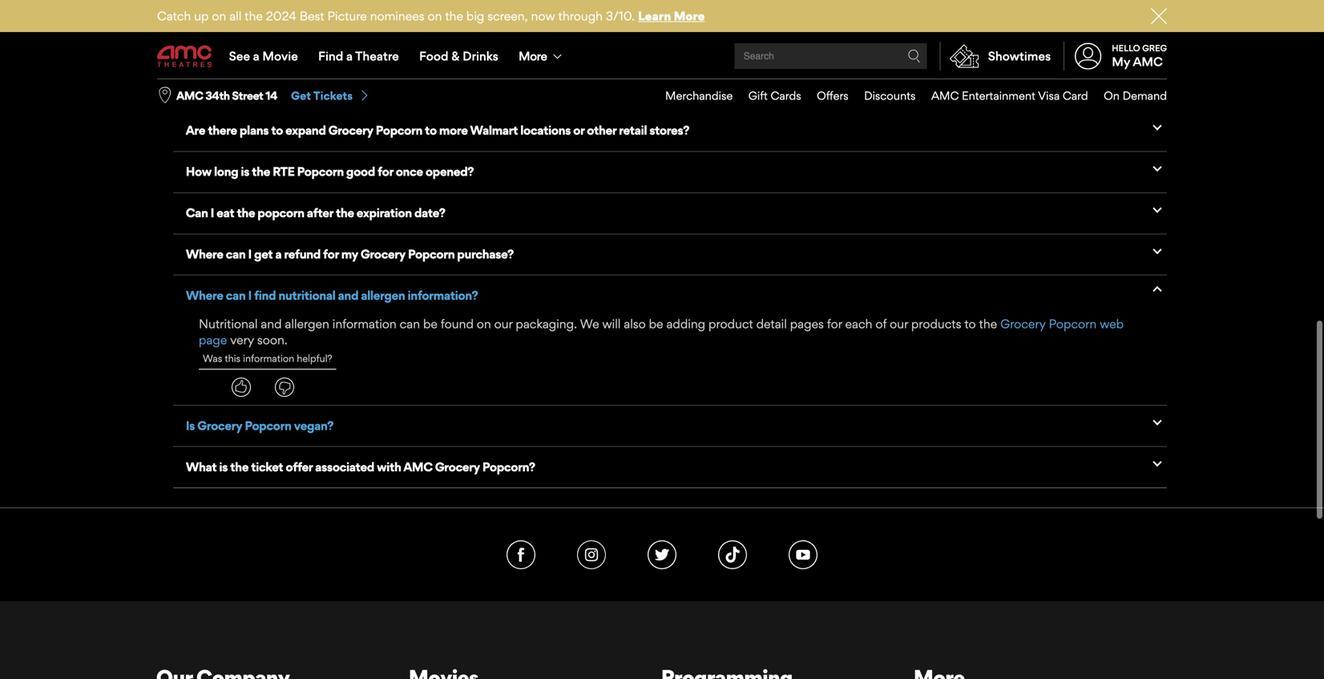 Task type: locate. For each thing, give the bounding box(es) containing it.
grocery popcorn web page
[[199, 316, 1124, 347]]

1 vertical spatial where
[[186, 288, 223, 303]]

my
[[1112, 54, 1130, 69]]

to right products
[[965, 316, 976, 331]]

1 horizontal spatial information
[[332, 316, 397, 331]]

hello greg my amc
[[1112, 43, 1167, 69]]

and right nutritional
[[338, 288, 358, 303]]

amc tiktok image
[[718, 540, 747, 569], [718, 540, 747, 569]]

is right what
[[219, 459, 228, 474]]

what is the ticket offer associated with amc grocery popcorn?
[[186, 459, 535, 474]]

more right learn
[[674, 8, 705, 23]]

2 where from the top
[[186, 288, 223, 303]]

0 vertical spatial information
[[332, 316, 397, 331]]

2 horizontal spatial to
[[965, 316, 976, 331]]

i left get
[[248, 247, 252, 261]]

1 be from the left
[[423, 316, 438, 331]]

can down information?
[[400, 316, 420, 331]]

1 vertical spatial information
[[243, 353, 294, 365]]

a for theatre
[[346, 49, 353, 63]]

menu down learn
[[157, 34, 1167, 79]]

0 horizontal spatial a
[[253, 49, 259, 63]]

through
[[558, 8, 603, 23]]

on right found
[[477, 316, 491, 331]]

i for get
[[248, 247, 252, 261]]

2 vertical spatial i
[[248, 288, 252, 303]]

1 vertical spatial is
[[186, 81, 195, 96]]

is grocery popcorn gluten-free?
[[186, 81, 362, 96]]

our right "of" at the top
[[890, 316, 908, 331]]

0 vertical spatial where
[[186, 247, 223, 261]]

0 horizontal spatial for
[[323, 247, 339, 261]]

showtimes link
[[940, 42, 1051, 71]]

our left packaging.
[[494, 316, 513, 331]]

popcorn
[[245, 40, 291, 55], [245, 81, 291, 96], [376, 123, 422, 138], [297, 164, 344, 179], [408, 247, 455, 261], [1049, 316, 1097, 331], [245, 418, 291, 433]]

pages
[[790, 316, 824, 331]]

1 vertical spatial i
[[248, 247, 252, 261]]

i
[[211, 205, 214, 220], [248, 247, 252, 261], [248, 288, 252, 303]]

what
[[186, 459, 217, 474]]

a right get
[[275, 247, 282, 261]]

found
[[441, 316, 474, 331]]

up
[[194, 8, 209, 23]]

0 horizontal spatial allergen
[[285, 316, 329, 331]]

amc down greg
[[1133, 54, 1163, 69]]

tickets
[[313, 89, 353, 103]]

will
[[602, 316, 621, 331]]

amc twitter image
[[648, 540, 677, 569], [648, 540, 677, 569]]

once
[[396, 164, 423, 179]]

more inside "button"
[[519, 48, 547, 63]]

go to my account page element
[[1064, 34, 1167, 79]]

0 vertical spatial for
[[378, 164, 393, 179]]

2 horizontal spatial for
[[827, 316, 842, 331]]

2 vertical spatial can
[[400, 316, 420, 331]]

can left get
[[226, 247, 246, 261]]

opened?
[[426, 164, 474, 179]]

a right see
[[253, 49, 259, 63]]

merchandise link
[[650, 79, 733, 112]]

2 vertical spatial for
[[827, 316, 842, 331]]

products
[[911, 316, 962, 331]]

offers link
[[801, 79, 849, 112]]

where for where can i get a refund for my grocery popcorn purchase?
[[186, 247, 223, 261]]

2 vertical spatial is
[[186, 418, 195, 433]]

where
[[186, 247, 223, 261], [186, 288, 223, 303]]

1 horizontal spatial and
[[338, 288, 358, 303]]

more
[[674, 8, 705, 23], [519, 48, 547, 63]]

is right long
[[241, 164, 249, 179]]

be right "also"
[[649, 316, 663, 331]]

menu
[[157, 34, 1167, 79], [650, 79, 1167, 112]]

be left found
[[423, 316, 438, 331]]

gluten-
[[294, 81, 334, 96]]

i for find
[[248, 288, 252, 303]]

amc facebook image
[[507, 540, 536, 569], [507, 540, 536, 569]]

1 is from the top
[[186, 40, 195, 55]]

1 horizontal spatial for
[[378, 164, 393, 179]]

amc logo image
[[157, 45, 213, 67], [157, 45, 213, 67]]

more down now
[[519, 48, 547, 63]]

amc entertainment visa card link
[[916, 79, 1088, 112]]

amc 34th street 14
[[176, 89, 277, 103]]

2 be from the left
[[649, 316, 663, 331]]

soon.
[[257, 332, 288, 347]]

footer
[[0, 508, 1324, 679]]

is for is grocery popcorn gluten-free?
[[186, 81, 195, 96]]

get
[[254, 247, 273, 261]]

3 is from the top
[[186, 418, 195, 433]]

visa
[[1038, 89, 1060, 103]]

0 vertical spatial is
[[186, 40, 195, 55]]

long
[[214, 164, 238, 179]]

for left once
[[378, 164, 393, 179]]

a
[[253, 49, 259, 63], [346, 49, 353, 63], [275, 247, 282, 261]]

the right 'all'
[[245, 8, 263, 23]]

can left find
[[226, 288, 246, 303]]

14
[[265, 89, 277, 103]]

how
[[186, 164, 212, 179]]

1 horizontal spatial allergen
[[361, 288, 405, 303]]

now
[[531, 8, 555, 23]]

0 horizontal spatial be
[[423, 316, 438, 331]]

1 where from the top
[[186, 247, 223, 261]]

is
[[186, 40, 195, 55], [186, 81, 195, 96], [186, 418, 195, 433]]

1 vertical spatial menu
[[650, 79, 1167, 112]]

0 vertical spatial menu
[[157, 34, 1167, 79]]

drinks
[[463, 49, 499, 63]]

for left each
[[827, 316, 842, 331]]

nutritional and allergen information can be found on our packaging. we will also be adding product detail pages for each of our products to the
[[199, 316, 1001, 331]]

where down can
[[186, 247, 223, 261]]

0 horizontal spatial and
[[261, 316, 282, 331]]

on left 'all'
[[212, 8, 226, 23]]

amc left 34th at top left
[[176, 89, 203, 103]]

i left eat
[[211, 205, 214, 220]]

vegan?
[[294, 418, 334, 433]]

popcorn?
[[483, 459, 535, 474]]

1 vertical spatial for
[[323, 247, 339, 261]]

information down where can i find nutritional and allergen information?
[[332, 316, 397, 331]]

and up soon.
[[261, 316, 282, 331]]

menu down submit search icon
[[650, 79, 1167, 112]]

to
[[271, 123, 283, 138], [425, 123, 437, 138], [965, 316, 976, 331]]

how long is the rte popcorn good for once opened?
[[186, 164, 474, 179]]

eat
[[217, 205, 234, 220]]

information down soon.
[[243, 353, 294, 365]]

0 horizontal spatial on
[[212, 8, 226, 23]]

where for where can i find nutritional and allergen information?
[[186, 288, 223, 303]]

showtimes image
[[941, 42, 988, 71]]

1 vertical spatial and
[[261, 316, 282, 331]]

a right find
[[346, 49, 353, 63]]

nominees
[[370, 8, 425, 23]]

menu containing merchandise
[[650, 79, 1167, 112]]

0 horizontal spatial information
[[243, 353, 294, 365]]

food & drinks link
[[409, 34, 509, 79]]

1 horizontal spatial be
[[649, 316, 663, 331]]

is
[[241, 164, 249, 179], [219, 459, 228, 474]]

to left more
[[425, 123, 437, 138]]

1 vertical spatial is
[[219, 459, 228, 474]]

hello
[[1112, 43, 1140, 53]]

1 our from the left
[[494, 316, 513, 331]]

amc down showtimes image
[[932, 89, 959, 103]]

menu containing more
[[157, 34, 1167, 79]]

1 horizontal spatial more
[[674, 8, 705, 23]]

1 vertical spatial can
[[226, 288, 246, 303]]

1 horizontal spatial our
[[890, 316, 908, 331]]

on demand
[[1104, 89, 1167, 103]]

discounts
[[864, 89, 916, 103]]

learn
[[638, 8, 671, 23]]

more button
[[509, 34, 576, 79]]

thumbs down rating of 1 element
[[275, 378, 294, 397]]

offers
[[817, 89, 849, 103]]

expand
[[285, 123, 326, 138]]

food & drinks
[[419, 49, 499, 63]]

2 is from the top
[[186, 81, 195, 96]]

allergen down where can i get a refund for my grocery popcorn purchase?
[[361, 288, 405, 303]]

for left my
[[323, 247, 339, 261]]

amc instagram image
[[577, 540, 606, 569], [577, 540, 606, 569]]

0 horizontal spatial our
[[494, 316, 513, 331]]

the right eat
[[237, 205, 255, 220]]

learn more link
[[638, 8, 705, 23]]

is left 34th at top left
[[186, 81, 195, 96]]

amc inside 'button'
[[176, 89, 203, 103]]

is down up
[[186, 40, 195, 55]]

find a theatre link
[[308, 34, 409, 79]]

walmart
[[470, 123, 518, 138]]

catch up on all the 2024 best picture nominees on the big screen, now through 3/10. learn more
[[157, 8, 705, 23]]

allergen down nutritional
[[285, 316, 329, 331]]

with
[[377, 459, 401, 474]]

can i eat the popcorn after the expiration date?
[[186, 205, 445, 220]]

each
[[845, 316, 873, 331]]

0 vertical spatial can
[[226, 247, 246, 261]]

or
[[573, 123, 585, 138]]

0 horizontal spatial more
[[519, 48, 547, 63]]

to right plans
[[271, 123, 283, 138]]

0 vertical spatial allergen
[[361, 288, 405, 303]]

there
[[208, 123, 237, 138]]

1 vertical spatial more
[[519, 48, 547, 63]]

0 vertical spatial is
[[241, 164, 249, 179]]

see a movie link
[[219, 34, 308, 79]]

on right nominees
[[428, 8, 442, 23]]

2 horizontal spatial a
[[346, 49, 353, 63]]

i left find
[[248, 288, 252, 303]]

rte
[[273, 164, 295, 179]]

where up nutritional
[[186, 288, 223, 303]]

purchase?
[[457, 247, 514, 261]]

the left big
[[445, 8, 463, 23]]

information
[[332, 316, 397, 331], [243, 353, 294, 365]]

is up what
[[186, 418, 195, 433]]



Task type: vqa. For each thing, say whether or not it's contained in the screenshot.
"plans" on the left of the page
yes



Task type: describe. For each thing, give the bounding box(es) containing it.
greg
[[1143, 43, 1167, 53]]

web
[[1100, 316, 1124, 331]]

a for movie
[[253, 49, 259, 63]]

get tickets
[[291, 89, 353, 103]]

all
[[229, 8, 242, 23]]

cards
[[771, 89, 801, 103]]

thumbs down rating of 1 image
[[275, 378, 294, 397]]

can
[[186, 205, 208, 220]]

locations
[[520, 123, 571, 138]]

merchandise
[[665, 89, 733, 103]]

1 horizontal spatial a
[[275, 247, 282, 261]]

after
[[307, 205, 333, 220]]

stores?
[[650, 123, 690, 138]]

search the AMC website text field
[[741, 50, 908, 62]]

3/10.
[[606, 8, 635, 23]]

amc inside hello greg my amc
[[1133, 54, 1163, 69]]

free?
[[334, 81, 362, 96]]

good
[[346, 164, 375, 179]]

grocery popcorn web page link
[[199, 316, 1124, 347]]

grocery inside grocery popcorn web page
[[1001, 316, 1046, 331]]

amc youtube image
[[789, 540, 818, 569]]

find
[[254, 288, 276, 303]]

other
[[587, 123, 617, 138]]

very soon.
[[227, 332, 288, 347]]

2024
[[266, 8, 296, 23]]

the left ticket at bottom
[[230, 459, 249, 474]]

are
[[186, 123, 205, 138]]

34th
[[205, 89, 230, 103]]

helpful?
[[297, 353, 332, 365]]

find a theatre
[[318, 49, 399, 63]]

information?
[[408, 288, 478, 303]]

see a movie
[[229, 49, 298, 63]]

also
[[624, 316, 646, 331]]

can for get
[[226, 247, 246, 261]]

movie
[[262, 49, 298, 63]]

detail
[[756, 316, 787, 331]]

is grocery popcorn vegan?
[[186, 418, 334, 433]]

retail
[[619, 123, 647, 138]]

product
[[709, 316, 753, 331]]

of
[[876, 316, 887, 331]]

amc right with
[[403, 459, 433, 474]]

the right after
[[336, 205, 354, 220]]

1 horizontal spatial is
[[241, 164, 249, 179]]

catch
[[157, 8, 191, 23]]

0 vertical spatial and
[[338, 288, 358, 303]]

street
[[232, 89, 263, 103]]

adding
[[667, 316, 706, 331]]

my
[[341, 247, 358, 261]]

gift cards link
[[733, 79, 801, 112]]

user profile image
[[1066, 43, 1111, 69]]

0 horizontal spatial to
[[271, 123, 283, 138]]

we
[[580, 316, 599, 331]]

food
[[419, 49, 449, 63]]

is grocery popcorn kosher?
[[186, 40, 337, 55]]

kosher?
[[294, 40, 337, 55]]

plans
[[240, 123, 269, 138]]

was this information helpful?
[[203, 353, 332, 365]]

amc youtube image
[[789, 540, 818, 569]]

where can i get a refund for my grocery popcorn purchase?
[[186, 247, 514, 261]]

showtimes
[[988, 49, 1051, 63]]

can for find
[[226, 288, 246, 303]]

the right products
[[979, 316, 997, 331]]

page
[[199, 332, 227, 347]]

1 vertical spatial allergen
[[285, 316, 329, 331]]

entertainment
[[962, 89, 1036, 103]]

more
[[439, 123, 468, 138]]

this
[[225, 353, 241, 365]]

submit search icon image
[[908, 50, 921, 63]]

get tickets link
[[291, 88, 370, 103]]

cookie consent banner dialog
[[0, 636, 1324, 679]]

is for is grocery popcorn kosher?
[[186, 40, 195, 55]]

nutritional
[[278, 288, 335, 303]]

popcorn inside grocery popcorn web page
[[1049, 316, 1097, 331]]

1 horizontal spatial to
[[425, 123, 437, 138]]

refund
[[284, 247, 321, 261]]

0 horizontal spatial is
[[219, 459, 228, 474]]

on
[[1104, 89, 1120, 103]]

2 horizontal spatial on
[[477, 316, 491, 331]]

theatre
[[355, 49, 399, 63]]

date?
[[414, 205, 445, 220]]

0 vertical spatial i
[[211, 205, 214, 220]]

was
[[203, 353, 222, 365]]

see
[[229, 49, 250, 63]]

is for is grocery popcorn vegan?
[[186, 418, 195, 433]]

ticket
[[251, 459, 283, 474]]

1 horizontal spatial on
[[428, 8, 442, 23]]

very
[[230, 332, 254, 347]]

thumbs up rating of 5 image
[[232, 378, 251, 397]]

get
[[291, 89, 311, 103]]

gift
[[749, 89, 768, 103]]

are there plans to expand grocery popcorn to more walmart locations or other retail stores?
[[186, 123, 690, 138]]

the left rte
[[252, 164, 270, 179]]

amc 34th street 14 button
[[176, 88, 277, 104]]

0 vertical spatial more
[[674, 8, 705, 23]]

thumbs up rating of 5 element
[[232, 378, 251, 397]]

discounts link
[[849, 79, 916, 112]]

expiration
[[357, 205, 412, 220]]

demand
[[1123, 89, 1167, 103]]

2 our from the left
[[890, 316, 908, 331]]

best
[[300, 8, 324, 23]]

associated
[[315, 459, 374, 474]]



